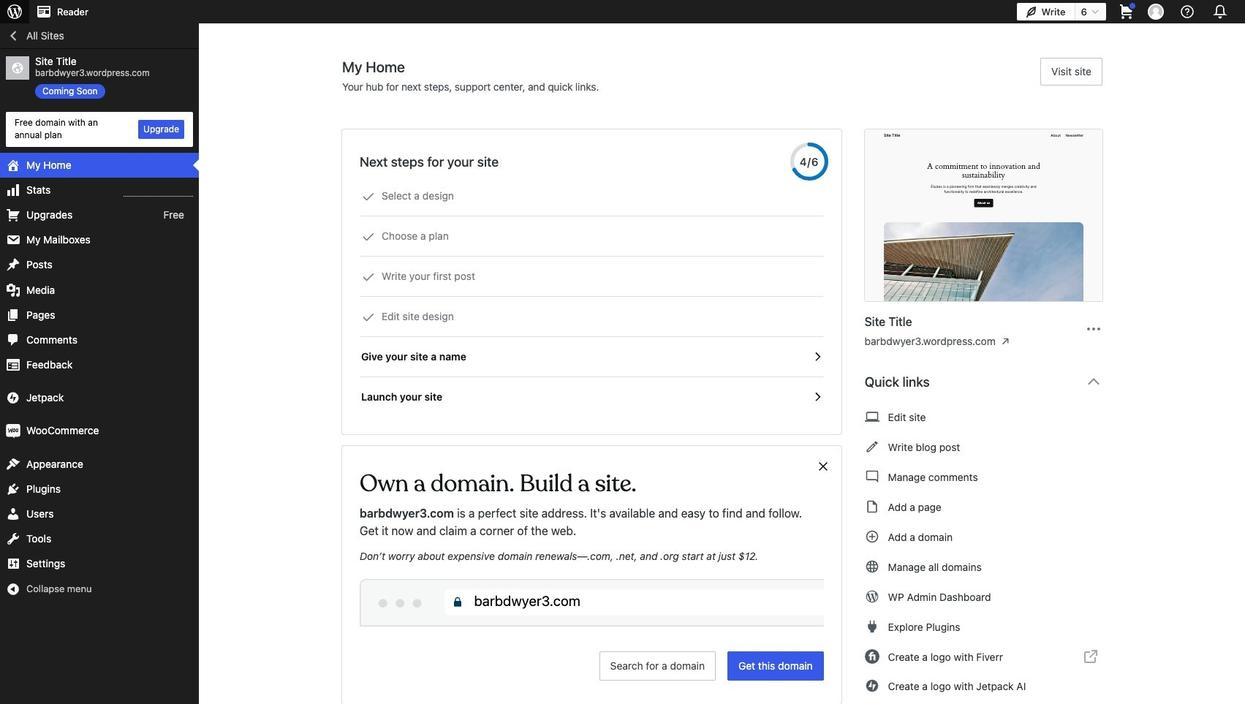 Task type: vqa. For each thing, say whether or not it's contained in the screenshot.
first list item
no



Task type: describe. For each thing, give the bounding box(es) containing it.
laptop image
[[865, 408, 879, 426]]

2 task complete image from the top
[[362, 230, 375, 243]]

my profile image
[[1148, 4, 1164, 20]]

insert_drive_file image
[[865, 498, 879, 515]]

task complete image
[[362, 271, 375, 284]]

1 task complete image from the top
[[362, 190, 375, 203]]

manage your notifications image
[[1210, 1, 1231, 22]]

manage your sites image
[[6, 3, 23, 20]]

dismiss domain name promotion image
[[816, 458, 830, 475]]

(opens in a new tab) element
[[1002, 333, 1010, 349]]

my shopping cart image
[[1118, 3, 1135, 20]]

edit image
[[865, 438, 879, 456]]

more options for site site title image
[[1085, 320, 1103, 337]]



Task type: locate. For each thing, give the bounding box(es) containing it.
2 img image from the top
[[6, 424, 20, 438]]

main content
[[342, 58, 1114, 704]]

mode_comment image
[[865, 468, 879, 485]]

0 vertical spatial task complete image
[[362, 190, 375, 203]]

task enabled image
[[811, 350, 824, 363]]

0 vertical spatial img image
[[6, 391, 20, 405]]

task enabled image
[[811, 390, 824, 404]]

1 vertical spatial task complete image
[[362, 230, 375, 243]]

help image
[[1179, 3, 1196, 20]]

progress bar
[[790, 143, 828, 181]]

launchpad checklist element
[[360, 176, 824, 417]]

3 task complete image from the top
[[362, 311, 375, 324]]

1 vertical spatial img image
[[6, 424, 20, 438]]

1 img image from the top
[[6, 391, 20, 405]]

highest hourly views 0 image
[[124, 187, 193, 197]]

task complete image
[[362, 190, 375, 203], [362, 230, 375, 243], [362, 311, 375, 324]]

2 vertical spatial task complete image
[[362, 311, 375, 324]]

img image
[[6, 391, 20, 405], [6, 424, 20, 438]]



